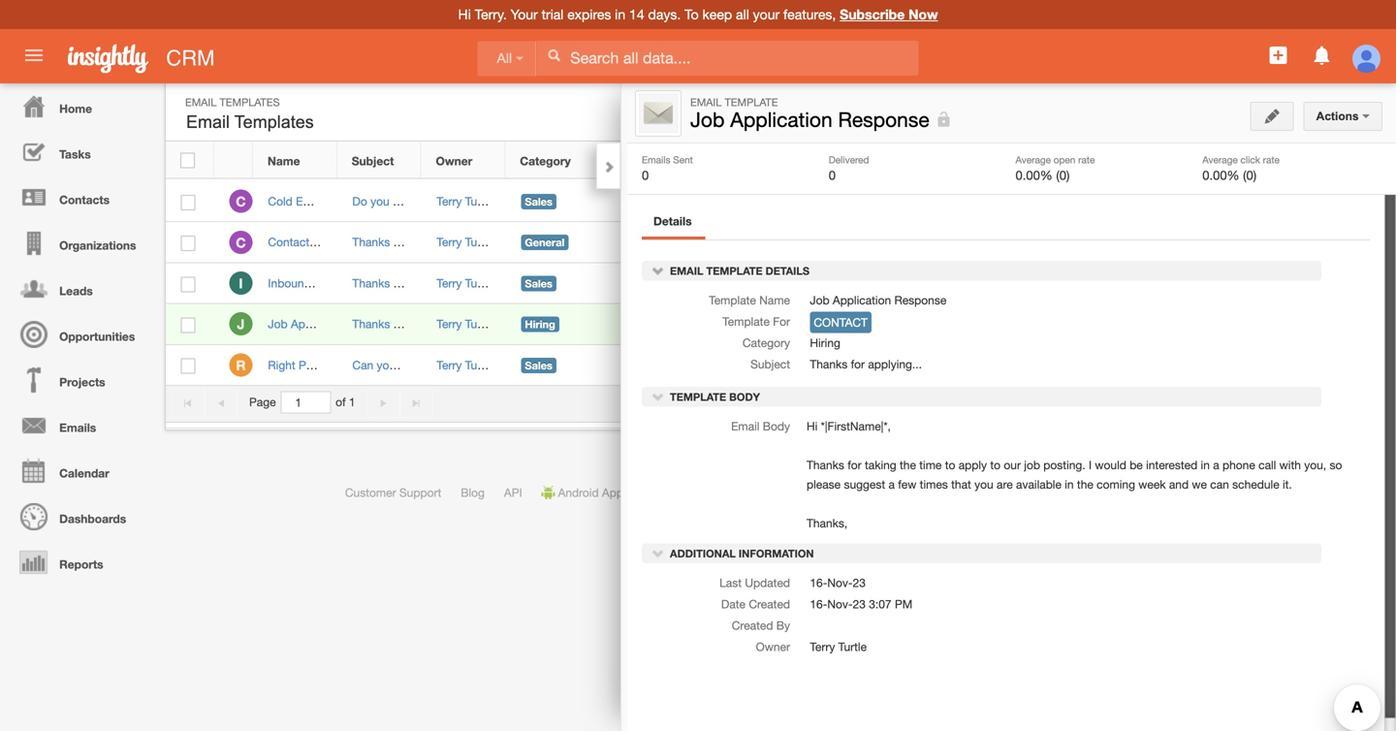 Task type: locate. For each thing, give the bounding box(es) containing it.
body for email body
[[763, 419, 790, 433]]

16-nov-23 3:07 pm for us.
[[897, 276, 999, 290]]

(0) inside average open rate 0.00% (0)
[[1057, 168, 1070, 183]]

16- for can you point me to the right person?
[[897, 358, 914, 372]]

0 horizontal spatial a
[[889, 477, 895, 491]]

terry turtle down 'connecting'
[[437, 276, 494, 290]]

hi for hi terry. your trial expires in 14 days. to keep all your features, subscribe now
[[458, 6, 471, 22]]

2 horizontal spatial job
[[810, 294, 830, 307]]

apply
[[959, 458, 987, 472]]

2 vertical spatial application
[[291, 317, 349, 331]]

0 horizontal spatial applying...
[[411, 317, 465, 331]]

job application response down inbound response link
[[268, 317, 405, 331]]

16-nov-23 3:07 pm for time
[[897, 194, 999, 208]]

16-nov-23 3:07 pm cell
[[882, 181, 1051, 222], [882, 222, 1051, 263], [882, 263, 1051, 304], [882, 345, 1051, 386]]

delivered
[[829, 154, 869, 165]]

3 sales cell from the top
[[506, 345, 652, 386]]

0 vertical spatial details
[[654, 214, 692, 228]]

1 vertical spatial body
[[763, 419, 790, 433]]

category
[[520, 154, 571, 168], [743, 336, 790, 350]]

terry turtle link inside j row
[[437, 317, 494, 331]]

3 16-nov-23 3:07 pm cell from the top
[[882, 263, 1051, 304]]

4 0% from the top
[[755, 318, 772, 331]]

1 horizontal spatial general
[[1140, 234, 1180, 246]]

can
[[1211, 477, 1230, 491]]

column header
[[214, 143, 253, 179]]

hiring cell
[[506, 304, 652, 345]]

sales cell for i
[[506, 263, 652, 304]]

template down template name
[[723, 315, 770, 328]]

sales for c
[[525, 195, 553, 208]]

2 vertical spatial sales cell
[[506, 345, 652, 386]]

email templates button
[[181, 108, 319, 137]]

0 vertical spatial job application response
[[691, 108, 930, 131]]

thanks down "do"
[[352, 235, 390, 249]]

16-nov-23 3:07 pm for me
[[897, 358, 999, 372]]

terry turtle link for applying...
[[437, 317, 494, 331]]

navigation containing home
[[0, 83, 155, 585]]

0 vertical spatial created
[[749, 597, 790, 611]]

terry for have
[[437, 194, 462, 208]]

thanks for i
[[352, 276, 390, 290]]

turtle
[[465, 194, 494, 208], [465, 235, 494, 249], [465, 276, 494, 290], [465, 317, 494, 331], [465, 358, 494, 372], [839, 640, 867, 654]]

0 horizontal spatial emails
[[59, 421, 96, 434]]

thanks inside j row
[[352, 317, 390, 331]]

me
[[429, 358, 445, 372]]

for for j
[[393, 317, 407, 331]]

1 0% cell from the top
[[736, 181, 882, 222]]

c
[[236, 194, 246, 210], [236, 234, 246, 250]]

1 c from the top
[[236, 194, 246, 210]]

email template details
[[667, 265, 810, 278]]

0% down the template for
[[755, 359, 772, 372]]

0 down delivered
[[829, 168, 836, 183]]

0 horizontal spatial 5
[[1021, 395, 1028, 409]]

sales link
[[1127, 257, 1172, 273]]

0 horizontal spatial hi
[[458, 6, 471, 22]]

emails left sent
[[642, 154, 671, 165]]

you,
[[1305, 458, 1327, 472]]

terry turtle for connecting
[[437, 235, 494, 249]]

0% cell
[[736, 181, 882, 222], [736, 222, 882, 263], [736, 263, 882, 304], [736, 304, 882, 345], [736, 345, 882, 386]]

1 0 from the left
[[642, 168, 649, 183]]

1 vertical spatial emails
[[59, 421, 96, 434]]

0 vertical spatial i
[[239, 275, 243, 291]]

0% cell up "email template details"
[[736, 222, 882, 263]]

i row
[[166, 263, 1100, 304]]

2 0 from the left
[[829, 168, 836, 183]]

1 horizontal spatial rate
[[1263, 154, 1280, 165]]

1 horizontal spatial 5
[[1044, 395, 1051, 409]]

terry turtle down us.
[[437, 317, 494, 331]]

thanks for applying...
[[352, 317, 465, 331], [810, 358, 922, 371]]

thanks inside thanks for taking the time to apply to our job posting. i would be interested in a phone call with you, so please suggest a few times that you are available in the coming week and we can schedule it.
[[807, 458, 845, 472]]

1 16-nov-23 3:07 pm cell from the top
[[882, 181, 1051, 222]]

0 vertical spatial hi
[[458, 6, 471, 22]]

terry up 'connecting'
[[437, 194, 462, 208]]

email inside c row
[[296, 194, 324, 208]]

0 vertical spatial application
[[731, 108, 833, 131]]

terry right point
[[437, 358, 462, 372]]

0 horizontal spatial 0.00%
[[1016, 168, 1053, 183]]

5 right -
[[1021, 395, 1028, 409]]

1 horizontal spatial job
[[691, 108, 725, 131]]

1 vertical spatial category
[[743, 336, 790, 350]]

2 terry turtle link from the top
[[437, 235, 494, 249]]

for for c
[[393, 235, 407, 249]]

1 vertical spatial i
[[1089, 458, 1092, 472]]

turtle inside j row
[[465, 317, 494, 331]]

i inside thanks for taking the time to apply to our job posting. i would be interested in a phone call with you, so please suggest a few times that you are available in the coming week and we can schedule it.
[[1089, 458, 1092, 472]]

i up j link
[[239, 275, 243, 291]]

android app link
[[542, 486, 624, 499]]

0.00% inside average click rate 0.00% (0)
[[1203, 168, 1240, 183]]

terry turtle for have
[[437, 194, 494, 208]]

thanks for applying... link
[[352, 317, 465, 331]]

details link
[[642, 209, 704, 237]]

1 vertical spatial name
[[760, 294, 790, 307]]

0 vertical spatial subject
[[352, 154, 394, 168]]

nov- for do you have time to connect?
[[914, 194, 939, 208]]

contact cell down lead
[[652, 222, 736, 263]]

terry turtle link for have
[[437, 194, 494, 208]]

average inside average open rate 0.00% (0)
[[1016, 154, 1051, 165]]

1 horizontal spatial a
[[1213, 458, 1220, 472]]

0 horizontal spatial name
[[268, 154, 300, 168]]

0% inside "r" row
[[755, 359, 772, 372]]

hiring up person?
[[525, 318, 555, 331]]

would
[[1095, 458, 1127, 472]]

notifications image
[[1311, 44, 1334, 67]]

average left click
[[1203, 154, 1238, 165]]

terry turtle inside "i" 'row'
[[437, 276, 494, 290]]

policy
[[971, 486, 1002, 499]]

3:07 for me
[[956, 358, 978, 372]]

terry turtle for contacting
[[437, 276, 494, 290]]

with
[[1280, 458, 1301, 472]]

of right -
[[1031, 395, 1041, 409]]

4 terry turtle link from the top
[[437, 317, 494, 331]]

pm for time
[[981, 194, 999, 208]]

to left our
[[991, 458, 1001, 472]]

terry turtle for point
[[437, 358, 494, 372]]

created
[[749, 597, 790, 611], [732, 619, 773, 632]]

0 horizontal spatial i
[[239, 275, 243, 291]]

nov- for thanks for connecting
[[914, 235, 939, 249]]

to inside c row
[[446, 194, 457, 208]]

turtle down us.
[[465, 317, 494, 331]]

terry turtle link right point
[[437, 358, 494, 372]]

1 0% from the top
[[755, 195, 772, 208]]

contact cell
[[652, 222, 736, 263], [652, 263, 736, 304]]

general up the hiring cell
[[525, 236, 565, 249]]

0% up template name
[[755, 277, 772, 290]]

0 vertical spatial in
[[615, 6, 626, 22]]

page
[[249, 395, 276, 409]]

for
[[393, 235, 407, 249], [393, 276, 407, 290], [393, 317, 407, 331], [851, 358, 865, 371], [848, 458, 862, 472]]

1 terry turtle link from the top
[[437, 194, 494, 208]]

1 vertical spatial c
[[236, 234, 246, 250]]

turtle inside "r" row
[[465, 358, 494, 372]]

projects
[[59, 375, 105, 389]]

2 vertical spatial job
[[268, 317, 288, 331]]

thanks up please
[[807, 458, 845, 472]]

thanks for c
[[352, 235, 390, 249]]

1 vertical spatial job application response
[[810, 294, 947, 307]]

type
[[719, 154, 745, 168]]

16-nov-23 3:07 pm inside "i" 'row'
[[897, 276, 999, 290]]

2 contact cell from the top
[[652, 263, 736, 304]]

for inside c row
[[393, 235, 407, 249]]

terry turtle link up 'connecting'
[[437, 194, 494, 208]]

2 c link from the top
[[229, 231, 253, 254]]

0 horizontal spatial (0)
[[1057, 168, 1070, 183]]

application up type
[[731, 108, 833, 131]]

2 vertical spatial in
[[1065, 477, 1074, 491]]

terry for contacting
[[437, 276, 462, 290]]

app
[[602, 486, 624, 499]]

contact right chevron down image
[[667, 276, 708, 290]]

of right 1 field
[[336, 395, 346, 409]]

3 terry turtle link from the top
[[437, 276, 494, 290]]

contact inside "i" 'row'
[[667, 276, 708, 290]]

thanks for applying... down contact
[[810, 358, 922, 371]]

None checkbox
[[180, 153, 195, 168], [181, 195, 195, 210], [181, 236, 195, 251], [181, 277, 195, 292], [181, 318, 195, 333], [181, 359, 195, 374], [180, 153, 195, 168], [181, 195, 195, 210], [181, 236, 195, 251], [181, 277, 195, 292], [181, 318, 195, 333], [181, 359, 195, 374]]

chevron down image
[[652, 390, 665, 403], [652, 546, 665, 560]]

projects link
[[5, 357, 155, 402]]

0% cell for me
[[736, 345, 882, 386]]

0 vertical spatial hiring
[[525, 318, 555, 331]]

the
[[462, 358, 478, 372], [900, 458, 916, 472], [1077, 477, 1094, 491]]

1 horizontal spatial thanks for applying...
[[810, 358, 922, 371]]

rate right open
[[1079, 154, 1095, 165]]

0% up "email template details"
[[755, 236, 772, 249]]

2 vertical spatial you
[[975, 477, 994, 491]]

terry turtle link down 'connecting'
[[437, 276, 494, 290]]

row group
[[166, 181, 1100, 386]]

(0) inside average click rate 0.00% (0)
[[1243, 168, 1257, 183]]

23 inside "i" 'row'
[[939, 276, 952, 290]]

you inside "r" row
[[377, 358, 396, 372]]

terry turtle inside j row
[[437, 317, 494, 331]]

average left open
[[1016, 154, 1051, 165]]

sales for i
[[525, 277, 553, 290]]

time right "have"
[[421, 194, 443, 208]]

hi
[[458, 6, 471, 22], [807, 419, 818, 433]]

turtle for do you have time to connect?
[[465, 194, 494, 208]]

1 vertical spatial thanks for applying...
[[810, 358, 922, 371]]

contact info link
[[268, 235, 342, 249]]

0.00% inside average open rate 0.00% (0)
[[1016, 168, 1053, 183]]

you right can
[[377, 358, 396, 372]]

2 0.00% from the left
[[1203, 168, 1240, 183]]

s
[[1116, 258, 1123, 271]]

by
[[777, 619, 790, 632]]

for inside thanks for taking the time to apply to our job posting. i would be interested in a phone call with you, so please suggest a few times that you are available in the coming week and we can schedule it.
[[848, 458, 862, 472]]

0 horizontal spatial the
[[462, 358, 478, 372]]

hiring down contact
[[810, 336, 841, 350]]

i
[[239, 275, 243, 291], [1089, 458, 1092, 472]]

for for i
[[393, 276, 407, 290]]

template left 'actions'
[[1265, 105, 1315, 118]]

for left 'connecting'
[[393, 235, 407, 249]]

terry turtle link inside "i" 'row'
[[437, 276, 494, 290]]

1 - 5 of 5 items
[[1004, 395, 1082, 409]]

application up contact
[[833, 294, 891, 307]]

1 horizontal spatial 0
[[829, 168, 836, 183]]

0 horizontal spatial category
[[520, 154, 571, 168]]

2 vertical spatial job application response
[[268, 317, 405, 331]]

contact cell down details link
[[652, 263, 736, 304]]

c up the i link
[[236, 234, 246, 250]]

terry inside "i" 'row'
[[437, 276, 462, 290]]

1 horizontal spatial hi
[[807, 419, 818, 433]]

average for average open rate 0.00% (0)
[[1016, 154, 1051, 165]]

terry for applying...
[[437, 317, 462, 331]]

thanks inside c row
[[352, 235, 390, 249]]

the down posting. at the bottom right
[[1077, 477, 1094, 491]]

0% cell up 'for'
[[736, 263, 882, 304]]

job up "template type"
[[691, 108, 725, 131]]

1 average from the left
[[1016, 154, 1051, 165]]

2 c from the top
[[236, 234, 246, 250]]

general up sales link
[[1140, 234, 1180, 246]]

16- inside "r" row
[[897, 358, 914, 372]]

emails inside "link"
[[59, 421, 96, 434]]

to up that
[[945, 458, 956, 472]]

terry for connecting
[[437, 235, 462, 249]]

23 for thanks for connecting
[[939, 235, 952, 249]]

1 0.00% from the left
[[1016, 168, 1053, 183]]

(0) down click
[[1243, 168, 1257, 183]]

sales right the right
[[525, 359, 553, 372]]

16-nov-23 3:07 pm cell for us.
[[882, 263, 1051, 304]]

category down the template for
[[743, 336, 790, 350]]

0 horizontal spatial details
[[654, 214, 692, 228]]

name up the cold
[[268, 154, 300, 168]]

1 sales cell from the top
[[506, 181, 652, 222]]

0 vertical spatial c
[[236, 194, 246, 210]]

application inside j row
[[291, 317, 349, 331]]

body left hi *|firstname|*,
[[763, 419, 790, 433]]

features,
[[784, 6, 836, 22]]

0 horizontal spatial body
[[729, 391, 760, 403]]

0 horizontal spatial general
[[525, 236, 565, 249]]

of 1
[[336, 395, 356, 409]]

1 vertical spatial hiring
[[810, 336, 841, 350]]

template up "lead" cell
[[666, 154, 716, 168]]

can you point me to the right person?
[[352, 358, 550, 372]]

0 vertical spatial owner
[[436, 154, 473, 168]]

in up we at the right of page
[[1201, 458, 1210, 472]]

subject
[[352, 154, 394, 168], [751, 358, 790, 371]]

turtle up us.
[[465, 235, 494, 249]]

hiring inside cell
[[525, 318, 555, 331]]

thanks for j
[[352, 317, 390, 331]]

turtle inside "i" 'row'
[[465, 276, 494, 290]]

terry inside j row
[[437, 317, 462, 331]]

2 average from the left
[[1203, 154, 1238, 165]]

average open rate 0.00% (0)
[[1016, 154, 1095, 183]]

thanks inside "i" 'row'
[[352, 276, 390, 290]]

16-
[[897, 194, 914, 208], [897, 235, 914, 249], [897, 276, 914, 290], [897, 358, 914, 372], [810, 576, 828, 590], [810, 597, 828, 611]]

a up can
[[1213, 458, 1220, 472]]

1 horizontal spatial 0.00%
[[1203, 168, 1240, 183]]

1 vertical spatial details
[[766, 265, 810, 278]]

0 horizontal spatial owner
[[436, 154, 473, 168]]

job
[[691, 108, 725, 131], [810, 294, 830, 307], [268, 317, 288, 331]]

can
[[352, 358, 374, 372]]

time up times
[[920, 458, 942, 472]]

applying... up *|firstname|*,
[[868, 358, 922, 371]]

terry turtle link down us.
[[437, 317, 494, 331]]

0 vertical spatial time
[[421, 194, 443, 208]]

0% cell for us.
[[736, 263, 882, 304]]

terry for point
[[437, 358, 462, 372]]

hi left *|firstname|*,
[[807, 419, 818, 433]]

1 vertical spatial hi
[[807, 419, 818, 433]]

1 (0) from the left
[[1057, 168, 1070, 183]]

created down date created
[[732, 619, 773, 632]]

owner inside 'row'
[[436, 154, 473, 168]]

1 chevron down image from the top
[[652, 390, 665, 403]]

terry up can you point me to the right person? link
[[437, 317, 462, 331]]

1 horizontal spatial i
[[1089, 458, 1092, 472]]

have
[[393, 194, 418, 208]]

4 16-nov-23 3:07 pm cell from the top
[[882, 345, 1051, 386]]

0 vertical spatial chevron down image
[[652, 390, 665, 403]]

data
[[1022, 486, 1046, 499]]

applying... inside j row
[[411, 317, 465, 331]]

0 vertical spatial thanks for applying...
[[352, 317, 465, 331]]

open
[[1054, 154, 1076, 165]]

and
[[1169, 477, 1189, 491]]

of right "terms"
[[858, 486, 868, 499]]

5 0% from the top
[[755, 359, 772, 372]]

0 horizontal spatial rate
[[1079, 154, 1095, 165]]

i inside the i link
[[239, 275, 243, 291]]

job inside j row
[[268, 317, 288, 331]]

terry turtle for applying...
[[437, 317, 494, 331]]

email
[[185, 96, 217, 109], [691, 96, 722, 109], [1231, 105, 1262, 118], [186, 112, 230, 132], [296, 194, 324, 208], [670, 265, 704, 278], [731, 419, 760, 433]]

0%
[[755, 195, 772, 208], [755, 236, 772, 249], [755, 277, 772, 290], [755, 318, 772, 331], [755, 359, 772, 372]]

0% cell down 'for'
[[736, 345, 882, 386]]

general
[[1140, 234, 1180, 246], [525, 236, 565, 249]]

for left contacting in the left of the page
[[393, 276, 407, 290]]

rate for average click rate 0.00% (0)
[[1263, 154, 1280, 165]]

14
[[629, 6, 645, 22]]

response
[[838, 108, 930, 131], [314, 276, 366, 290], [895, 294, 947, 307], [353, 317, 405, 331]]

16-nov-23 3:07 pm inside "r" row
[[897, 358, 999, 372]]

sales right connect?
[[525, 195, 553, 208]]

terry inside "r" row
[[437, 358, 462, 372]]

the up the few
[[900, 458, 916, 472]]

1 horizontal spatial average
[[1203, 154, 1238, 165]]

body for template body
[[729, 391, 760, 403]]

subject down 'for'
[[751, 358, 790, 371]]

0 horizontal spatial 0
[[642, 168, 649, 183]]

customer support
[[345, 486, 442, 499]]

application down inbound response link
[[291, 317, 349, 331]]

thanks for applying... up point
[[352, 317, 465, 331]]

c left the cold
[[236, 194, 246, 210]]

emails inside emails sent 0
[[642, 154, 671, 165]]

2 (0) from the left
[[1243, 168, 1257, 183]]

you
[[371, 194, 390, 208], [377, 358, 396, 372], [975, 477, 994, 491]]

terry left us.
[[437, 276, 462, 290]]

owner
[[436, 154, 473, 168], [756, 640, 790, 654]]

0% cell down "email template details"
[[736, 304, 882, 345]]

2 horizontal spatial of
[[1031, 395, 1041, 409]]

rate right click
[[1263, 154, 1280, 165]]

1 horizontal spatial 1
[[1004, 395, 1010, 409]]

template type
[[666, 154, 745, 168]]

person
[[299, 358, 335, 372]]

0 vertical spatial applying...
[[411, 317, 465, 331]]

sales cell
[[506, 181, 652, 222], [506, 263, 652, 304], [506, 345, 652, 386]]

be
[[1130, 458, 1143, 472]]

1 vertical spatial created
[[732, 619, 773, 632]]

sales inside "i" 'row'
[[525, 277, 553, 290]]

api
[[504, 486, 522, 499]]

1 vertical spatial c link
[[229, 231, 253, 254]]

16- inside "i" 'row'
[[897, 276, 914, 290]]

time
[[421, 194, 443, 208], [920, 458, 942, 472]]

pm inside "i" 'row'
[[981, 276, 999, 290]]

0 horizontal spatial average
[[1016, 154, 1051, 165]]

0.00% for average open rate 0.00% (0)
[[1016, 168, 1053, 183]]

1 vertical spatial applying...
[[868, 358, 922, 371]]

1 c link from the top
[[229, 190, 253, 213]]

emails for emails sent 0
[[642, 154, 671, 165]]

1 horizontal spatial details
[[766, 265, 810, 278]]

right
[[481, 358, 504, 372]]

1 horizontal spatial time
[[920, 458, 942, 472]]

0 vertical spatial c link
[[229, 190, 253, 213]]

job application response link
[[268, 317, 414, 331]]

for inside j row
[[393, 317, 407, 331]]

schedule
[[1233, 477, 1280, 491]]

nov- inside "i" 'row'
[[914, 276, 939, 290]]

rate inside average open rate 0.00% (0)
[[1079, 154, 1095, 165]]

general inside cell
[[525, 236, 565, 249]]

applying... down contacting in the left of the page
[[411, 317, 465, 331]]

0 horizontal spatial job
[[268, 317, 288, 331]]

c row
[[166, 181, 1100, 222], [166, 222, 1100, 263]]

2 1 from the left
[[1004, 395, 1010, 409]]

1 left -
[[1004, 395, 1010, 409]]

you right "do"
[[371, 194, 390, 208]]

for inside "i" 'row'
[[393, 276, 407, 290]]

2 sales cell from the top
[[506, 263, 652, 304]]

for down contact
[[851, 358, 865, 371]]

0 vertical spatial the
[[462, 358, 478, 372]]

calendar link
[[5, 448, 155, 494]]

5 0% cell from the top
[[736, 345, 882, 386]]

i left the 'would'
[[1089, 458, 1092, 472]]

pm inside "r" row
[[981, 358, 999, 372]]

1 horizontal spatial emails
[[642, 154, 671, 165]]

name up 'for'
[[760, 294, 790, 307]]

0 vertical spatial sales cell
[[506, 181, 652, 222]]

cell
[[166, 304, 214, 345], [652, 304, 736, 345], [882, 304, 1051, 345], [1051, 304, 1100, 345], [652, 345, 736, 386], [1051, 345, 1100, 386]]

1 rate from the left
[[1079, 154, 1095, 165]]

average for average click rate 0.00% (0)
[[1203, 154, 1238, 165]]

0 vertical spatial emails
[[642, 154, 671, 165]]

3 0% from the top
[[755, 277, 772, 290]]

refresh list image
[[891, 105, 910, 118]]

job right j link
[[268, 317, 288, 331]]

5 terry turtle link from the top
[[437, 358, 494, 372]]

job up contact
[[810, 294, 830, 307]]

1 horizontal spatial body
[[763, 419, 790, 433]]

0 vertical spatial a
[[1213, 458, 1220, 472]]

rate inside average click rate 0.00% (0)
[[1263, 154, 1280, 165]]

1 vertical spatial application
[[833, 294, 891, 307]]

(0) down open
[[1057, 168, 1070, 183]]

right
[[268, 358, 295, 372]]

terms of service
[[824, 486, 910, 499]]

c link for contact info
[[229, 231, 253, 254]]

3 0% cell from the top
[[736, 263, 882, 304]]

thanks,
[[807, 516, 848, 530]]

subscribe now link
[[840, 6, 938, 22]]

turtle right me
[[465, 358, 494, 372]]

suggest
[[844, 477, 886, 491]]

r
[[236, 357, 246, 373]]

0% left 'for'
[[755, 318, 772, 331]]

navigation
[[0, 83, 155, 585]]

2 chevron down image from the top
[[652, 546, 665, 560]]

terry turtle up 'connecting'
[[437, 194, 494, 208]]

body up email body
[[729, 391, 760, 403]]

0 horizontal spatial thanks for applying...
[[352, 317, 465, 331]]

sales down general cell
[[525, 277, 553, 290]]

details down lead
[[654, 214, 692, 228]]

terry turtle inside "r" row
[[437, 358, 494, 372]]

average inside average click rate 0.00% (0)
[[1203, 154, 1238, 165]]

3:07 inside "i" 'row'
[[956, 276, 978, 290]]

owner up the do you have time to connect? at the left top
[[436, 154, 473, 168]]

0 horizontal spatial 1
[[349, 395, 356, 409]]

1 horizontal spatial (0)
[[1243, 168, 1257, 183]]

that
[[951, 477, 972, 491]]

taking
[[865, 458, 897, 472]]

general cell
[[506, 222, 652, 263]]

c link left the cold
[[229, 190, 253, 213]]

3:07 inside "r" row
[[956, 358, 978, 372]]

1 vertical spatial you
[[377, 358, 396, 372]]

pm
[[981, 194, 999, 208], [981, 235, 999, 249], [981, 276, 999, 290], [981, 358, 999, 372], [895, 597, 913, 611]]

2 vertical spatial the
[[1077, 477, 1094, 491]]

our
[[1004, 458, 1021, 472]]

0 vertical spatial job
[[691, 108, 725, 131]]

1 vertical spatial templates
[[234, 112, 314, 132]]

terry.
[[475, 6, 507, 22]]

0% cell down delivered
[[736, 181, 882, 222]]

1 vertical spatial chevron down image
[[652, 546, 665, 560]]

thanks up job application response link
[[352, 276, 390, 290]]

0 right chevron right image
[[642, 168, 649, 183]]

0 vertical spatial you
[[371, 194, 390, 208]]

templates
[[220, 96, 280, 109], [234, 112, 314, 132]]

2 rate from the left
[[1263, 154, 1280, 165]]

nov- inside "r" row
[[914, 358, 939, 372]]

a left the few
[[889, 477, 895, 491]]

c link for cold email
[[229, 190, 253, 213]]

chevron down image for template body
[[652, 390, 665, 403]]

0% inside "i" 'row'
[[755, 277, 772, 290]]

terry turtle
[[437, 194, 494, 208], [437, 235, 494, 249], [437, 276, 494, 290], [437, 317, 494, 331], [437, 358, 494, 372], [810, 640, 867, 654]]

contact for i
[[667, 276, 708, 290]]

c link up the i link
[[229, 231, 253, 254]]

pm for me
[[981, 358, 999, 372]]

0 horizontal spatial time
[[421, 194, 443, 208]]

23 inside "r" row
[[939, 358, 952, 372]]

0 vertical spatial body
[[729, 391, 760, 403]]

2 16-nov-23 3:07 pm cell from the top
[[882, 222, 1051, 263]]

sales inside "r" row
[[525, 359, 553, 372]]

3:07 for us.
[[956, 276, 978, 290]]

1 contact cell from the top
[[652, 222, 736, 263]]

0% for me
[[755, 359, 772, 372]]

application
[[731, 108, 833, 131], [833, 294, 891, 307], [291, 317, 349, 331]]

row
[[166, 143, 1099, 179]]

terms of service link
[[824, 486, 910, 499]]

0 horizontal spatial hiring
[[525, 318, 555, 331]]

0% right "lead" cell
[[755, 195, 772, 208]]

1 vertical spatial the
[[900, 458, 916, 472]]

days.
[[648, 6, 681, 22]]

white image
[[547, 48, 561, 62]]



Task type: vqa. For each thing, say whether or not it's contained in the screenshot.
9th W row from the bottom
no



Task type: describe. For each thing, give the bounding box(es) containing it.
dashboards link
[[5, 494, 155, 539]]

(0) for average open rate 0.00% (0)
[[1057, 168, 1070, 183]]

your
[[753, 6, 780, 22]]

actions
[[1317, 110, 1363, 123]]

keep
[[703, 6, 732, 22]]

inbound response
[[268, 276, 366, 290]]

privacy policy
[[930, 486, 1002, 499]]

terry down 16-nov-23
[[810, 640, 835, 654]]

inbound response link
[[268, 276, 376, 290]]

0% inside j row
[[755, 318, 772, 331]]

do you have time to connect?
[[352, 194, 509, 208]]

available
[[1016, 477, 1062, 491]]

16- for do you have time to connect?
[[897, 194, 914, 208]]

1 horizontal spatial in
[[1065, 477, 1074, 491]]

16- for thanks for contacting us.
[[897, 276, 914, 290]]

times
[[920, 477, 948, 491]]

thanks down contact
[[810, 358, 848, 371]]

lead
[[667, 194, 693, 208]]

23 for thanks for contacting us.
[[939, 276, 952, 290]]

(0) for average click rate 0.00% (0)
[[1243, 168, 1257, 183]]

you for c
[[371, 194, 390, 208]]

sent
[[673, 154, 693, 165]]

0.00% for average click rate 0.00% (0)
[[1203, 168, 1240, 183]]

recycle
[[1132, 153, 1183, 165]]

1 5 from the left
[[1021, 395, 1028, 409]]

0 inside delivered 0
[[829, 168, 836, 183]]

chevron right image
[[602, 160, 616, 174]]

contact for c
[[667, 235, 708, 249]]

emails link
[[5, 402, 155, 448]]

date created
[[721, 597, 790, 611]]

subject inside 'row'
[[352, 154, 394, 168]]

sales cell for r
[[506, 345, 652, 386]]

nov- for thanks for contacting us.
[[914, 276, 939, 290]]

new email template
[[1203, 105, 1315, 118]]

blog
[[461, 486, 485, 499]]

r row
[[166, 345, 1100, 386]]

hi *|firstname|*,
[[807, 419, 891, 433]]

cold email
[[268, 194, 324, 208]]

1 1 from the left
[[349, 395, 356, 409]]

thanks for contacting us.
[[352, 276, 484, 290]]

the inside "r" row
[[462, 358, 478, 372]]

leads
[[59, 284, 93, 298]]

chevron down image for additional information
[[652, 546, 665, 560]]

23 for can you point me to the right person?
[[939, 358, 952, 372]]

1 horizontal spatial hiring
[[810, 336, 841, 350]]

general for general link
[[1140, 234, 1180, 246]]

please
[[807, 477, 841, 491]]

information
[[739, 547, 814, 560]]

16- for thanks for connecting
[[897, 235, 914, 249]]

we
[[1192, 477, 1207, 491]]

service
[[872, 486, 910, 499]]

job application response inside j row
[[268, 317, 405, 331]]

hi for hi *|firstname|*,
[[807, 419, 818, 433]]

2 0% cell from the top
[[736, 222, 882, 263]]

2 horizontal spatial the
[[1077, 477, 1094, 491]]

Search this list... text field
[[651, 97, 869, 126]]

turtle for thanks for connecting
[[465, 235, 494, 249]]

calendar
[[59, 466, 109, 480]]

terry turtle down 16-nov-23
[[810, 640, 867, 654]]

row group containing c
[[166, 181, 1100, 386]]

j
[[237, 316, 245, 332]]

lead cell
[[652, 181, 736, 222]]

turtle down 16-nov-23
[[839, 640, 867, 654]]

thanks for contacting us. link
[[352, 276, 484, 290]]

response inside j row
[[353, 317, 405, 331]]

to
[[685, 6, 699, 22]]

time inside c row
[[421, 194, 443, 208]]

0 vertical spatial templates
[[220, 96, 280, 109]]

3:07 for time
[[956, 194, 978, 208]]

pm for us.
[[981, 276, 999, 290]]

0 horizontal spatial in
[[615, 6, 626, 22]]

16-nov-23 3:07 pm cell for time
[[882, 181, 1051, 222]]

j link
[[229, 312, 253, 336]]

c for cold email
[[236, 194, 246, 210]]

1 horizontal spatial of
[[858, 486, 868, 499]]

info
[[313, 235, 332, 249]]

contact cell for i
[[652, 263, 736, 304]]

all link
[[478, 41, 536, 76]]

*|firstname|*,
[[821, 419, 891, 433]]

g
[[1116, 233, 1124, 246]]

last
[[720, 576, 742, 590]]

terry turtle link for connecting
[[437, 235, 494, 249]]

1 vertical spatial a
[[889, 477, 895, 491]]

job
[[1024, 458, 1041, 472]]

record permissions image
[[935, 108, 953, 131]]

template down search all data.... text field
[[725, 96, 778, 109]]

template inside 'row'
[[666, 154, 716, 168]]

do you have time to connect? link
[[352, 194, 509, 208]]

data processing addendum link
[[1022, 486, 1168, 499]]

nov- for can you point me to the right person?
[[914, 358, 939, 372]]

home
[[59, 102, 92, 115]]

0 horizontal spatial of
[[336, 395, 346, 409]]

2 horizontal spatial in
[[1201, 458, 1210, 472]]

0% for time
[[755, 195, 772, 208]]

right person link
[[268, 358, 345, 372]]

1 horizontal spatial the
[[900, 458, 916, 472]]

contact cell for c
[[652, 222, 736, 263]]

home link
[[5, 83, 155, 129]]

you for r
[[377, 358, 396, 372]]

to inside "r" row
[[448, 358, 458, 372]]

sales for r
[[525, 359, 553, 372]]

row containing name
[[166, 143, 1099, 179]]

4 0% cell from the top
[[736, 304, 882, 345]]

trial
[[542, 6, 564, 22]]

crm
[[166, 46, 215, 70]]

actions button
[[1304, 102, 1383, 131]]

1 field
[[282, 392, 330, 413]]

1 vertical spatial subject
[[751, 358, 790, 371]]

cold email link
[[268, 194, 334, 208]]

email template image
[[639, 94, 678, 133]]

terms
[[824, 486, 855, 499]]

sales cell for c
[[506, 181, 652, 222]]

terry turtle link for contacting
[[437, 276, 494, 290]]

turtle for can you point me to the right person?
[[465, 358, 494, 372]]

turtle for thanks for applying...
[[465, 317, 494, 331]]

last updated
[[720, 576, 790, 590]]

general for general cell
[[525, 236, 565, 249]]

connect?
[[460, 194, 509, 208]]

r link
[[229, 353, 253, 377]]

23 for do you have time to connect?
[[939, 194, 952, 208]]

template name
[[709, 294, 790, 307]]

right person
[[268, 358, 335, 372]]

data processing addendum
[[1022, 486, 1168, 499]]

updated
[[745, 576, 790, 590]]

reports
[[59, 558, 103, 571]]

Search all data.... text field
[[537, 41, 919, 76]]

cold
[[268, 194, 293, 208]]

template down "r" row
[[670, 391, 727, 403]]

j row
[[166, 304, 1100, 345]]

sales down general link
[[1140, 259, 1168, 272]]

customer
[[345, 486, 396, 499]]

2 5 from the left
[[1044, 395, 1051, 409]]

subscribe
[[840, 6, 905, 22]]

so
[[1330, 458, 1343, 472]]

0% cell for time
[[736, 181, 882, 222]]

0% for us.
[[755, 277, 772, 290]]

new
[[1203, 105, 1227, 118]]

are
[[997, 477, 1013, 491]]

new email template link
[[1191, 97, 1328, 126]]

items
[[1054, 395, 1082, 409]]

1 vertical spatial job
[[810, 294, 830, 307]]

rate for average open rate 0.00% (0)
[[1079, 154, 1095, 165]]

additional information
[[667, 547, 814, 560]]

template down "email template details"
[[709, 294, 756, 307]]

tasks link
[[5, 129, 155, 175]]

i link
[[229, 272, 253, 295]]

1 horizontal spatial applying...
[[868, 358, 922, 371]]

name inside 'row'
[[268, 154, 300, 168]]

1 c row from the top
[[166, 181, 1100, 222]]

average click rate 0.00% (0)
[[1203, 154, 1280, 183]]

call
[[1259, 458, 1277, 472]]

c for contact info
[[236, 234, 246, 250]]

tasks
[[59, 147, 91, 161]]

template up template name
[[707, 265, 763, 278]]

1 horizontal spatial name
[[760, 294, 790, 307]]

opportunities
[[59, 330, 135, 343]]

terry turtle link for point
[[437, 358, 494, 372]]

contacting
[[411, 276, 466, 290]]

emails for emails
[[59, 421, 96, 434]]

all
[[736, 6, 749, 22]]

expires
[[568, 6, 611, 22]]

coming
[[1097, 477, 1136, 491]]

2 0% from the top
[[755, 236, 772, 249]]

0 vertical spatial category
[[520, 154, 571, 168]]

1 horizontal spatial category
[[743, 336, 790, 350]]

chevron down image
[[652, 264, 665, 278]]

privacy
[[930, 486, 968, 499]]

contact left info at the top of page
[[268, 235, 309, 249]]

contacts link
[[5, 175, 155, 220]]

2 c row from the top
[[166, 222, 1100, 263]]

0 inside emails sent 0
[[642, 168, 649, 183]]

organizations
[[59, 239, 136, 252]]

template for
[[723, 315, 790, 328]]

16-nov-23 3:07 pm cell for me
[[882, 345, 1051, 386]]

interested
[[1146, 458, 1198, 472]]

show sidebar image
[[1145, 105, 1159, 118]]

time inside thanks for taking the time to apply to our job posting. i would be interested in a phone call with you, so please suggest a few times that you are available in the coming week and we can schedule it.
[[920, 458, 942, 472]]

1 vertical spatial owner
[[756, 640, 790, 654]]

you inside thanks for taking the time to apply to our job posting. i would be interested in a phone call with you, so please suggest a few times that you are available in the coming week and we can schedule it.
[[975, 477, 994, 491]]

for
[[773, 315, 790, 328]]

turtle for thanks for contacting us.
[[465, 276, 494, 290]]

response inside "i" 'row'
[[314, 276, 366, 290]]

template body
[[667, 391, 760, 403]]

thanks for applying... inside j row
[[352, 317, 465, 331]]

16-nov-23
[[810, 576, 866, 590]]



